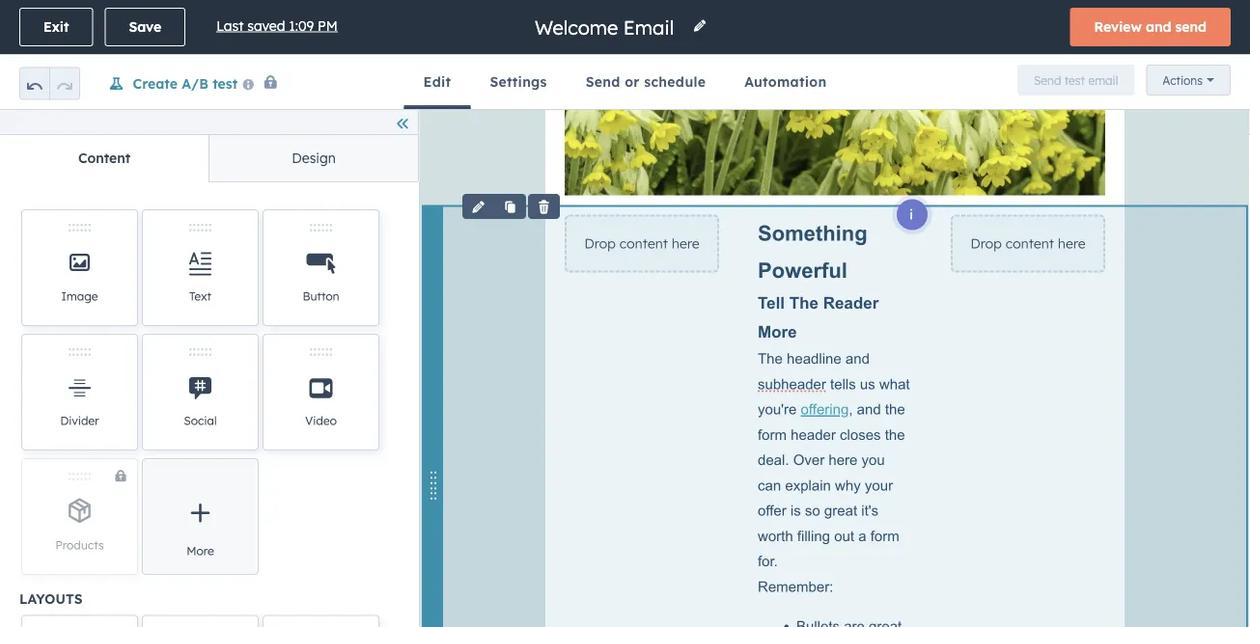 Task type: locate. For each thing, give the bounding box(es) containing it.
send for send test email
[[1034, 73, 1061, 87]]

send left email
[[1034, 73, 1061, 87]]

settings
[[490, 73, 547, 90]]

group
[[19, 55, 80, 109]]

create a/b test button
[[92, 71, 279, 96], [108, 75, 238, 93]]

navigation
[[0, 134, 418, 182]]

send test email
[[1034, 73, 1118, 87]]

design button
[[209, 135, 418, 182]]

pm
[[318, 17, 338, 34]]

None field
[[533, 14, 681, 40]]

1 horizontal spatial test
[[1065, 73, 1085, 87]]

create a/b test
[[133, 75, 238, 92]]

navigation containing content
[[0, 134, 418, 182]]

0 horizontal spatial send
[[586, 73, 620, 90]]

actions
[[1163, 73, 1203, 87]]

review
[[1094, 18, 1142, 35]]

last
[[216, 17, 244, 34]]

email
[[1089, 73, 1118, 87]]

automation link
[[725, 55, 846, 109]]

save
[[129, 18, 161, 35]]

test inside button
[[1065, 73, 1085, 87]]

edit link
[[404, 55, 471, 109]]

settings link
[[471, 55, 566, 109]]

exit
[[43, 18, 69, 35]]

send left or
[[586, 73, 620, 90]]

content button
[[0, 135, 209, 182]]

actions button
[[1146, 65, 1231, 96]]

exit button
[[19, 8, 93, 46]]

test right a/b
[[213, 75, 238, 92]]

and
[[1146, 18, 1172, 35]]

1 horizontal spatial send
[[1034, 73, 1061, 87]]

send or schedule
[[586, 73, 706, 90]]

saved
[[247, 17, 285, 34]]

test
[[1065, 73, 1085, 87], [213, 75, 238, 92]]

send inside button
[[1034, 73, 1061, 87]]

send
[[1034, 73, 1061, 87], [586, 73, 620, 90]]

send for send or schedule
[[586, 73, 620, 90]]

test left email
[[1065, 73, 1085, 87]]

design
[[292, 150, 336, 167]]

review and send
[[1094, 18, 1207, 35]]

send or schedule link
[[566, 55, 725, 109]]



Task type: vqa. For each thing, say whether or not it's contained in the screenshot.
the Send for Send test email
yes



Task type: describe. For each thing, give the bounding box(es) containing it.
0 horizontal spatial test
[[213, 75, 238, 92]]

content
[[78, 150, 131, 167]]

a/b
[[182, 75, 208, 92]]

send test email button
[[1018, 65, 1135, 96]]

or
[[625, 73, 640, 90]]

review and send button
[[1070, 8, 1231, 46]]

edit
[[423, 73, 451, 90]]

send
[[1176, 18, 1207, 35]]

save button
[[105, 8, 186, 46]]

last saved 1:09 pm
[[216, 17, 338, 34]]

schedule
[[644, 73, 706, 90]]

automation
[[745, 73, 827, 90]]

1:09
[[289, 17, 314, 34]]

create
[[133, 75, 178, 92]]



